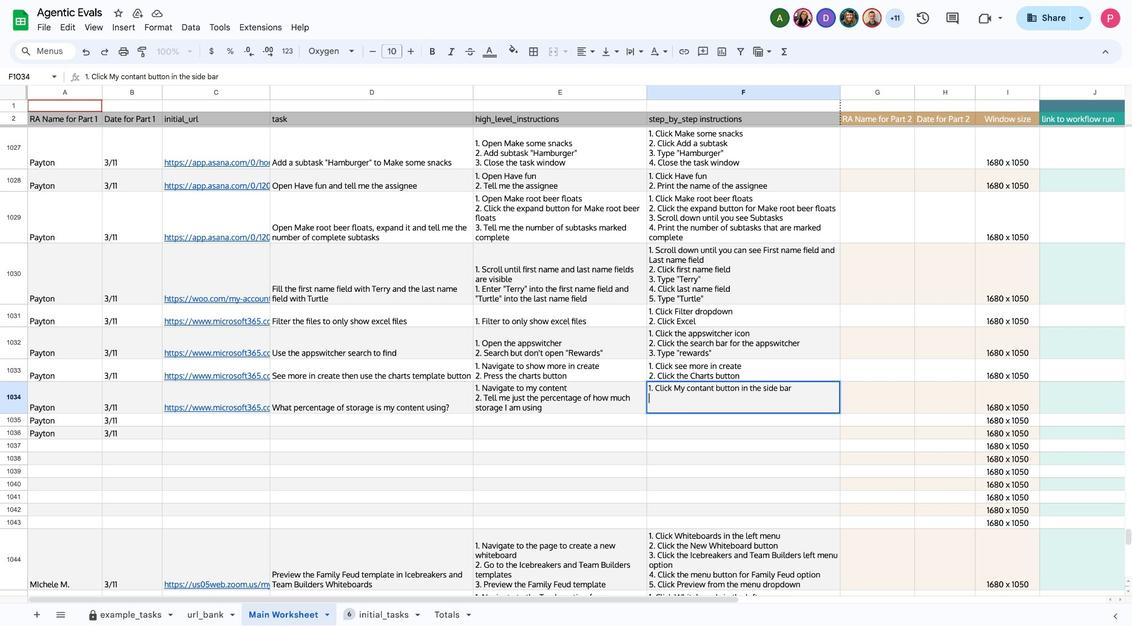 Task type: locate. For each thing, give the bounding box(es) containing it.
angela cha image
[[772, 9, 789, 26]]

redo (⌘y) image
[[99, 46, 111, 58]]

5 menu item from the left
[[140, 21, 177, 34]]

main toolbar
[[75, 42, 795, 62]]

select merge type image
[[560, 43, 568, 48]]

create a filter image
[[735, 46, 747, 58]]

menu bar
[[33, 16, 314, 36]]

None text field
[[85, 70, 1133, 86], [5, 71, 50, 83], [85, 70, 1133, 86], [5, 71, 50, 83]]

add shortcut to drive image
[[132, 7, 144, 19]]

1 horizontal spatial toolbar
[[76, 604, 488, 626]]

joe gershenson image
[[864, 9, 881, 26]]

menu bar banner
[[0, 0, 1133, 626]]

borders image
[[527, 43, 541, 60]]

all sheets image
[[51, 605, 70, 624]]

Menus field
[[15, 43, 76, 60]]

2 horizontal spatial toolbar
[[491, 604, 493, 626]]

strikethrough (⌘+shift+x) image
[[464, 46, 477, 58]]

quick sharing actions image
[[1079, 17, 1084, 36]]

3 menu item from the left
[[80, 21, 108, 34]]

italic (⌘i) image
[[446, 46, 458, 58]]

0 horizontal spatial toolbar
[[25, 604, 75, 626]]

application
[[0, 0, 1133, 626]]

2 toolbar from the left
[[76, 604, 488, 626]]

toolbar
[[25, 604, 75, 626], [76, 604, 488, 626], [491, 604, 493, 626]]

insert link (⌘k) image
[[678, 46, 691, 58]]

show all comments image
[[946, 11, 960, 26]]

sheets home image
[[10, 9, 32, 31]]

font list. oxygen selected. option
[[309, 43, 342, 60]]

Font size text field
[[383, 44, 402, 59]]

undo (⌘z) image
[[80, 46, 92, 58]]

bold (⌘b) image
[[427, 46, 439, 58]]

menu item
[[33, 21, 56, 34], [56, 21, 80, 34], [80, 21, 108, 34], [108, 21, 140, 34], [140, 21, 177, 34], [177, 21, 205, 34], [205, 21, 235, 34], [235, 21, 287, 34], [287, 21, 314, 34]]

share. adept ai labs. anyone in this group with the link can open image
[[1027, 12, 1038, 23]]

1 toolbar from the left
[[25, 604, 75, 626]]

3 toolbar from the left
[[491, 604, 493, 626]]

paint format image
[[136, 46, 149, 58]]



Task type: describe. For each thing, give the bounding box(es) containing it.
F1034 field
[[649, 383, 838, 403]]

1 menu item from the left
[[33, 21, 56, 34]]

9 menu item from the left
[[287, 21, 314, 34]]

Zoom text field
[[154, 43, 183, 60]]

Zoom field
[[153, 43, 198, 61]]

functions image
[[778, 43, 792, 60]]

decrease font size (⌘+shift+comma) image
[[367, 45, 379, 57]]

7 menu item from the left
[[205, 21, 235, 34]]

6 menu item from the left
[[177, 21, 205, 34]]

Rename text field
[[33, 5, 109, 19]]

Star checkbox
[[87, 0, 137, 44]]

increase font size (⌘+shift+period) image
[[405, 45, 417, 57]]

insert chart image
[[716, 46, 728, 58]]

4 menu item from the left
[[108, 21, 140, 34]]

menu bar inside the menu bar banner
[[33, 16, 314, 36]]

hide the menus (ctrl+shift+f) image
[[1100, 46, 1112, 58]]

insert comment (⌘+option+m) image
[[697, 46, 709, 58]]

fill color image
[[507, 43, 521, 57]]

2 menu item from the left
[[56, 21, 80, 34]]

merge cells image
[[548, 46, 560, 58]]

document status: saved to drive. image
[[151, 7, 163, 19]]

last edit was seconds ago image
[[916, 11, 931, 25]]

text color image
[[483, 43, 497, 57]]

add sheet image
[[31, 609, 42, 620]]

print (⌘p) image
[[118, 46, 130, 58]]

Font size field
[[382, 44, 407, 59]]

decrease decimal places image
[[243, 46, 255, 58]]

giulia masi image
[[841, 9, 858, 26]]

name box (⌘ + j) element
[[4, 70, 60, 84]]

8 menu item from the left
[[235, 21, 287, 34]]

dylan oquin image
[[818, 9, 835, 26]]

cara nguyen image
[[795, 9, 812, 26]]

increase decimal places image
[[262, 46, 274, 58]]



Task type: vqa. For each thing, say whether or not it's contained in the screenshot.
the leftmost 1.
no



